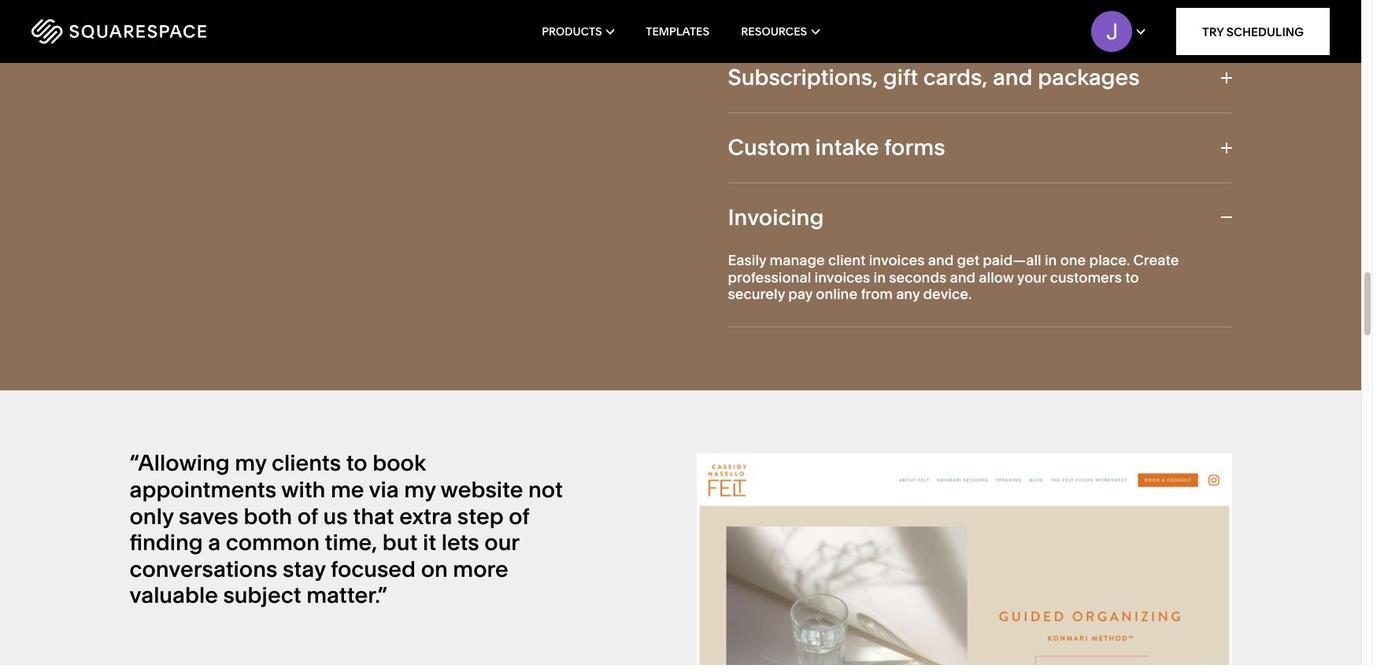 Task type: vqa. For each thing, say whether or not it's contained in the screenshot.
THE BUSINESS
no



Task type: describe. For each thing, give the bounding box(es) containing it.
but
[[383, 529, 418, 556]]

online
[[816, 285, 858, 303]]

only
[[130, 503, 174, 530]]

and inside button
[[993, 64, 1033, 91]]

pay
[[788, 285, 813, 303]]

paid—all
[[983, 251, 1042, 269]]

subscriptions, gift cards, and packages button
[[728, 44, 1232, 113]]

place.
[[1090, 251, 1130, 269]]

custom intake forms button
[[728, 113, 1232, 182]]

manage
[[770, 251, 825, 269]]

invoices up any
[[869, 251, 925, 269]]

seconds
[[889, 268, 947, 286]]

stay
[[283, 556, 326, 583]]

with
[[281, 476, 326, 503]]

try scheduling link
[[1176, 8, 1330, 55]]

create
[[1134, 251, 1179, 269]]

templates
[[646, 24, 710, 39]]

1 horizontal spatial my
[[404, 476, 436, 503]]

subject
[[223, 582, 301, 609]]

lets
[[442, 529, 479, 556]]

easily
[[728, 251, 767, 269]]

easily manage client invoices and get paid—all in one place. create professional invoices in seconds and allow your customers to securely pay online from any device.
[[728, 251, 1179, 303]]

valuable
[[130, 582, 218, 609]]

subscriptions, gift cards, and packages
[[728, 64, 1140, 91]]

more
[[453, 556, 509, 583]]

1 of from the left
[[297, 503, 318, 530]]

invoicing
[[728, 204, 824, 230]]

focused
[[331, 556, 416, 583]]

it
[[423, 529, 436, 556]]

any
[[896, 285, 920, 303]]

a
[[208, 529, 221, 556]]

products button
[[542, 0, 614, 63]]

squarespace logo image
[[31, 19, 206, 44]]

securely
[[728, 285, 785, 303]]

matter."
[[306, 582, 387, 609]]

products
[[542, 24, 602, 39]]

extra
[[399, 503, 452, 530]]

customers
[[1050, 268, 1122, 286]]

device.
[[923, 285, 972, 303]]

"allowing my clients to book appointments with me via my website not only saves both of us that extra step of finding a common time, but it lets our conversations stay focused on more valuable subject matter."
[[130, 450, 563, 609]]

custom intake forms
[[728, 134, 945, 161]]

us
[[323, 503, 348, 530]]

website
[[441, 476, 523, 503]]

finding
[[130, 529, 203, 556]]

invoices right pay
[[815, 268, 870, 286]]



Task type: locate. For each thing, give the bounding box(es) containing it.
and
[[993, 64, 1033, 91], [928, 251, 954, 269], [950, 268, 976, 286]]

get
[[957, 251, 980, 269]]

your
[[1017, 268, 1047, 286]]

to
[[1125, 268, 1139, 286], [346, 450, 368, 477]]

resources
[[741, 24, 807, 39]]

0 vertical spatial to
[[1125, 268, 1139, 286]]

clients
[[272, 450, 341, 477]]

my up both
[[235, 450, 267, 477]]

client
[[828, 251, 866, 269]]

and left allow
[[950, 268, 976, 286]]

on
[[421, 556, 448, 583]]

common
[[226, 529, 320, 556]]

gift
[[883, 64, 918, 91]]

packages
[[1038, 64, 1140, 91]]

book
[[373, 450, 426, 477]]

forms
[[884, 134, 945, 161]]

2 of from the left
[[509, 503, 530, 530]]

via
[[369, 476, 399, 503]]

0 horizontal spatial in
[[874, 268, 886, 286]]

in
[[1045, 251, 1057, 269], [874, 268, 886, 286]]

0 horizontal spatial my
[[235, 450, 267, 477]]

my
[[235, 450, 267, 477], [404, 476, 436, 503]]

cards,
[[923, 64, 988, 91]]

to inside easily manage client invoices and get paid—all in one place. create professional invoices in seconds and allow your customers to securely pay online from any device.
[[1125, 268, 1139, 286]]

of
[[297, 503, 318, 530], [509, 503, 530, 530]]

"allowing
[[130, 450, 230, 477]]

and left get
[[928, 251, 954, 269]]

templates link
[[646, 0, 710, 63]]

to left via
[[346, 450, 368, 477]]

in left any
[[874, 268, 886, 286]]

scheduling
[[1227, 24, 1304, 39]]

website homepage image
[[697, 453, 1232, 665]]

one
[[1060, 251, 1086, 269]]

1 vertical spatial to
[[346, 450, 368, 477]]

conversations
[[130, 556, 277, 583]]

that
[[353, 503, 394, 530]]

our
[[485, 529, 519, 556]]

0 horizontal spatial to
[[346, 450, 368, 477]]

try
[[1202, 24, 1224, 39]]

allow
[[979, 268, 1014, 286]]

try scheduling
[[1202, 24, 1304, 39]]

to right the customers
[[1125, 268, 1139, 286]]

step
[[457, 503, 504, 530]]

saves
[[179, 503, 238, 530]]

custom
[[728, 134, 810, 161]]

of right step
[[509, 503, 530, 530]]

invoices
[[869, 251, 925, 269], [815, 268, 870, 286]]

in left one
[[1045, 251, 1057, 269]]

1 horizontal spatial of
[[509, 503, 530, 530]]

my right via
[[404, 476, 436, 503]]

both
[[244, 503, 292, 530]]

subscriptions,
[[728, 64, 878, 91]]

of left us
[[297, 503, 318, 530]]

me
[[331, 476, 364, 503]]

1 horizontal spatial to
[[1125, 268, 1139, 286]]

not
[[528, 476, 563, 503]]

invoicing button
[[728, 183, 1232, 252]]

1 horizontal spatial in
[[1045, 251, 1057, 269]]

to inside the "allowing my clients to book appointments with me via my website not only saves both of us that extra step of finding a common time, but it lets our conversations stay focused on more valuable subject matter."
[[346, 450, 368, 477]]

resources button
[[741, 0, 820, 63]]

professional
[[728, 268, 811, 286]]

appointments
[[130, 476, 276, 503]]

time,
[[325, 529, 377, 556]]

from
[[861, 285, 893, 303]]

and right cards,
[[993, 64, 1033, 91]]

intake
[[816, 134, 879, 161]]

squarespace logo link
[[31, 19, 291, 44]]

0 horizontal spatial of
[[297, 503, 318, 530]]



